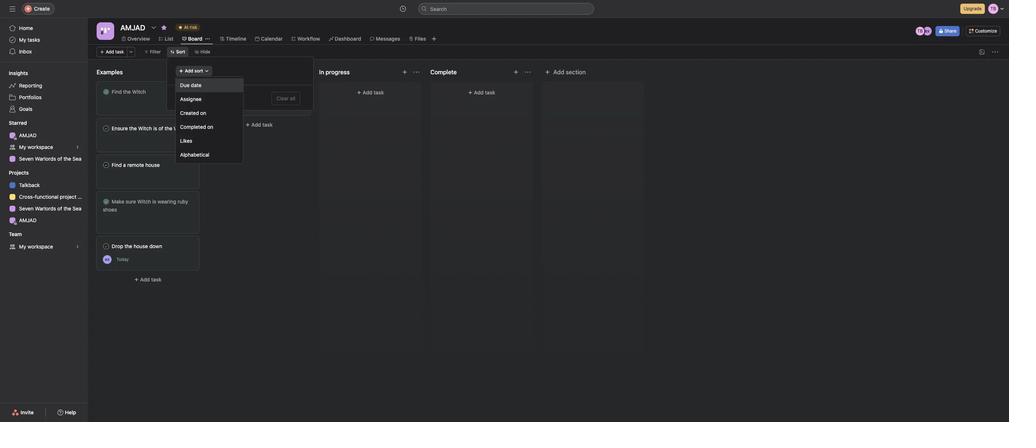 Task type: describe. For each thing, give the bounding box(es) containing it.
examples
[[97, 69, 123, 75]]

0 vertical spatial of
[[159, 125, 163, 131]]

add task image for complete
[[513, 69, 519, 75]]

tasks
[[28, 37, 40, 43]]

find for find a remote house
[[112, 162, 122, 168]]

calendar link
[[255, 35, 283, 43]]

clear all dialog
[[167, 57, 313, 110]]

share
[[945, 28, 957, 34]]

seven for talkback
[[19, 205, 34, 212]]

my workspace for my workspace link within the 'starred' element
[[19, 144, 53, 150]]

completed image for drop the house down
[[102, 242, 111, 251]]

cross-functional project plan
[[19, 194, 88, 200]]

on for created on
[[200, 110, 206, 116]]

projects element
[[0, 166, 88, 228]]

find the witch
[[112, 89, 146, 95]]

sort button
[[167, 47, 188, 57]]

insights
[[9, 70, 28, 76]]

completed image for make sure witch is wearing ruby shoes
[[102, 197, 111, 206]]

list link
[[159, 35, 173, 43]]

complete
[[430, 69, 457, 75]]

history image
[[400, 6, 406, 12]]

upgrade
[[964, 6, 982, 11]]

all
[[290, 95, 295, 101]]

filter
[[150, 49, 161, 55]]

risk
[[190, 25, 197, 30]]

save options image
[[979, 49, 985, 55]]

clear all
[[276, 95, 295, 101]]

drop
[[112, 243, 123, 249]]

task
[[223, 89, 234, 95]]

messages
[[376, 36, 400, 42]]

cross-functional project plan link
[[4, 191, 88, 203]]

workflow
[[297, 36, 320, 42]]

make sure witch is wearing ruby shoes
[[103, 198, 188, 213]]

dashboard link
[[329, 35, 361, 43]]

due date menu item
[[176, 78, 243, 92]]

Search tasks, projects, and more text field
[[418, 3, 594, 15]]

completed image for ensure the witch is of the west
[[102, 124, 111, 133]]

add section
[[553, 69, 586, 75]]

ruby
[[178, 198, 188, 205]]

add task image for examples
[[179, 69, 185, 75]]

1 vertical spatial house
[[134, 243, 148, 249]]

starred element
[[0, 116, 88, 166]]

team
[[9, 231, 22, 237]]

drop the house down
[[112, 243, 162, 249]]

see details, my workspace image
[[75, 245, 80, 249]]

date
[[191, 82, 201, 88]]

starred
[[9, 120, 27, 126]]

0 vertical spatial house
[[145, 162, 160, 168]]

ensure
[[112, 125, 128, 131]]

created on
[[180, 110, 206, 116]]

my for my tasks link
[[19, 37, 26, 43]]

cross-
[[19, 194, 35, 200]]

at risk
[[184, 25, 197, 30]]

completed
[[180, 124, 206, 130]]

completed checkbox for ensure the witch is of the west
[[102, 124, 111, 133]]

overview link
[[122, 35, 150, 43]]

of for talkback
[[57, 205, 62, 212]]

board link
[[182, 35, 202, 43]]

functional
[[35, 194, 58, 200]]

teams element
[[0, 228, 88, 254]]

files
[[415, 36, 426, 42]]

workspace for see details, my workspace icon
[[28, 144, 53, 150]]

today button
[[116, 257, 129, 262]]

tab actions image
[[205, 37, 210, 41]]

my workspace for my workspace link within teams element
[[19, 243, 53, 250]]

starred button
[[0, 119, 27, 127]]

global element
[[0, 18, 88, 62]]

share button
[[936, 26, 960, 36]]

insights element
[[0, 67, 88, 116]]

completed checkbox for find the witch
[[102, 87, 111, 96]]

remote
[[127, 162, 144, 168]]

at risk button
[[172, 22, 203, 33]]

create button
[[22, 3, 55, 15]]

witch for ensure
[[138, 125, 152, 131]]

created
[[180, 110, 199, 116]]

warlords for talkback
[[35, 205, 56, 212]]

calendar
[[261, 36, 283, 42]]

completed on
[[180, 124, 213, 130]]

add sort
[[185, 68, 203, 74]]

likes
[[180, 138, 192, 144]]

sort
[[176, 49, 185, 55]]

show options image
[[151, 25, 157, 30]]

goals link
[[4, 103, 83, 115]]

1 amjad link from the top
[[4, 130, 83, 141]]

hide button
[[191, 47, 214, 57]]

clear all button
[[272, 92, 300, 105]]

west
[[174, 125, 186, 131]]

team button
[[0, 231, 22, 238]]

more section actions image for complete
[[525, 69, 531, 75]]

inbox
[[19, 48, 32, 55]]

the inside 'starred' element
[[64, 156, 71, 162]]

assignee
[[180, 96, 202, 102]]

overview
[[127, 36, 150, 42]]

amjad inside 'starred' element
[[19, 132, 37, 138]]



Task type: locate. For each thing, give the bounding box(es) containing it.
to do
[[208, 69, 223, 75]]

2 more section actions image from the left
[[525, 69, 531, 75]]

more actions image right save options image
[[992, 49, 998, 55]]

0 horizontal spatial add task image
[[179, 69, 185, 75]]

hide
[[201, 49, 210, 55]]

amjad link up teams element
[[4, 215, 83, 226]]

workspace for see details, my workspace image
[[28, 243, 53, 250]]

completed image left a
[[102, 161, 111, 169]]

customize button
[[966, 26, 1000, 36]]

on right created
[[200, 110, 206, 116]]

1 warlords from the top
[[35, 156, 56, 162]]

witch inside make sure witch is wearing ruby shoes
[[137, 198, 151, 205]]

seven warlords of the sea down cross-functional project plan
[[19, 205, 81, 212]]

is
[[153, 125, 157, 131], [152, 198, 156, 205]]

0 horizontal spatial on
[[200, 110, 206, 116]]

2 amjad from the top
[[19, 217, 37, 223]]

1 vertical spatial find
[[112, 162, 122, 168]]

2 vertical spatial of
[[57, 205, 62, 212]]

1 horizontal spatial on
[[207, 124, 213, 130]]

add
[[106, 49, 114, 55], [185, 68, 193, 74], [553, 69, 564, 75], [363, 89, 372, 96], [474, 89, 484, 96], [251, 122, 261, 128], [140, 276, 150, 283]]

warlords inside 'starred' element
[[35, 156, 56, 162]]

1 amjad from the top
[[19, 132, 37, 138]]

upgrade button
[[961, 4, 985, 14]]

0 horizontal spatial more actions image
[[129, 50, 133, 54]]

goals
[[19, 106, 32, 112]]

projects button
[[0, 169, 29, 176]]

0 horizontal spatial ex
[[105, 256, 110, 262]]

ex right tb
[[925, 28, 930, 34]]

add tab image
[[431, 36, 437, 42]]

2 amjad link from the top
[[4, 215, 83, 226]]

invite button
[[7, 406, 38, 419]]

3 my from the top
[[19, 243, 26, 250]]

seven warlords of the sea for amjad
[[19, 156, 81, 162]]

0 vertical spatial on
[[200, 110, 206, 116]]

seven warlords of the sea link for talkback
[[4, 203, 83, 215]]

1 seven from the top
[[19, 156, 34, 162]]

seven warlords of the sea link up talkback link
[[4, 153, 83, 165]]

0 vertical spatial witch
[[132, 89, 146, 95]]

task
[[115, 49, 124, 55], [374, 89, 384, 96], [485, 89, 495, 96], [262, 122, 273, 128], [151, 276, 161, 283]]

tb
[[917, 28, 923, 34]]

my workspace inside 'starred' element
[[19, 144, 53, 150]]

2 workspace from the top
[[28, 243, 53, 250]]

find for find the witch
[[112, 89, 122, 95]]

seven warlords of the sea link inside 'starred' element
[[4, 153, 83, 165]]

witch for find
[[132, 89, 146, 95]]

ex inside button
[[105, 256, 110, 262]]

0 vertical spatial seven
[[19, 156, 34, 162]]

hide sidebar image
[[10, 6, 15, 12]]

add task
[[106, 49, 124, 55], [363, 89, 384, 96], [474, 89, 495, 96], [251, 122, 273, 128], [140, 276, 161, 283]]

on
[[200, 110, 206, 116], [207, 124, 213, 130]]

sea inside projects element
[[73, 205, 81, 212]]

ex
[[925, 28, 930, 34], [105, 256, 110, 262]]

completed image left drop
[[102, 242, 111, 251]]

2 warlords from the top
[[35, 205, 56, 212]]

portfolios
[[19, 94, 42, 100]]

completed image for find the witch
[[102, 87, 111, 96]]

Completed checkbox
[[102, 87, 111, 96], [213, 87, 222, 96], [102, 124, 111, 133], [102, 161, 111, 169], [102, 197, 111, 206], [102, 242, 111, 251]]

0 vertical spatial workspace
[[28, 144, 53, 150]]

seven warlords of the sea
[[19, 156, 81, 162], [19, 205, 81, 212]]

in progress
[[319, 69, 350, 75]]

completed image up shoes in the left of the page
[[102, 197, 111, 206]]

sea down see details, my workspace icon
[[73, 156, 81, 162]]

see details, my workspace image
[[75, 145, 80, 149]]

remove from starred image
[[161, 25, 167, 30]]

board image
[[101, 27, 110, 36]]

1 sea from the top
[[73, 156, 81, 162]]

completed image down examples
[[102, 87, 111, 96]]

workflow link
[[292, 35, 320, 43]]

seven down "cross-"
[[19, 205, 34, 212]]

due
[[180, 82, 190, 88]]

0 vertical spatial completed image
[[102, 124, 111, 133]]

seven warlords of the sea inside projects element
[[19, 205, 81, 212]]

3 completed image from the top
[[102, 242, 111, 251]]

the inside projects element
[[64, 205, 71, 212]]

house left the down
[[134, 243, 148, 249]]

ex button
[[103, 255, 112, 264]]

completed checkbox for make sure witch is wearing ruby shoes
[[102, 197, 111, 206]]

1 horizontal spatial more actions image
[[992, 49, 998, 55]]

messages link
[[370, 35, 400, 43]]

my down team
[[19, 243, 26, 250]]

0 vertical spatial my workspace
[[19, 144, 53, 150]]

add task image for in progress
[[402, 69, 408, 75]]

ensure the witch is of the west
[[112, 125, 186, 131]]

witch for make
[[137, 198, 151, 205]]

my workspace link for see details, my workspace icon
[[4, 141, 83, 153]]

ex left today
[[105, 256, 110, 262]]

0 vertical spatial amjad
[[19, 132, 37, 138]]

files link
[[409, 35, 426, 43]]

at
[[184, 25, 189, 30]]

of down cross-functional project plan
[[57, 205, 62, 212]]

1 vertical spatial of
[[57, 156, 62, 162]]

of left west
[[159, 125, 163, 131]]

1 horizontal spatial add task image
[[402, 69, 408, 75]]

2 my from the top
[[19, 144, 26, 150]]

seven warlords of the sea for talkback
[[19, 205, 81, 212]]

dashboard
[[335, 36, 361, 42]]

today
[[116, 257, 129, 262]]

completed checkbox left task
[[213, 87, 222, 96]]

1 vertical spatial seven warlords of the sea link
[[4, 203, 83, 215]]

amjad up team
[[19, 217, 37, 223]]

add task button
[[97, 47, 127, 57], [324, 86, 417, 99], [435, 86, 529, 99], [208, 118, 310, 131], [97, 273, 199, 286]]

2 vertical spatial completed image
[[102, 242, 111, 251]]

workspace inside 'starred' element
[[28, 144, 53, 150]]

amjad inside projects element
[[19, 217, 37, 223]]

timeline
[[226, 36, 246, 42]]

1 vertical spatial is
[[152, 198, 156, 205]]

find a remote house
[[112, 162, 160, 168]]

completed checkbox up shoes in the left of the page
[[102, 197, 111, 206]]

completed checkbox left drop
[[102, 242, 111, 251]]

more section actions image for in progress
[[414, 69, 420, 75]]

seven warlords of the sea link for amjad
[[4, 153, 83, 165]]

of inside projects element
[[57, 205, 62, 212]]

is left the wearing
[[152, 198, 156, 205]]

more actions image
[[992, 49, 998, 55], [129, 50, 133, 54]]

0 vertical spatial warlords
[[35, 156, 56, 162]]

1 vertical spatial seven warlords of the sea
[[19, 205, 81, 212]]

2 seven warlords of the sea link from the top
[[4, 203, 83, 215]]

filter button
[[141, 47, 164, 57]]

1 vertical spatial amjad link
[[4, 215, 83, 226]]

the
[[123, 89, 131, 95], [129, 125, 137, 131], [165, 125, 172, 131], [64, 156, 71, 162], [64, 205, 71, 212], [125, 243, 132, 249]]

2 vertical spatial witch
[[137, 198, 151, 205]]

amjad
[[19, 132, 37, 138], [19, 217, 37, 223]]

home link
[[4, 22, 83, 34]]

my workspace link
[[4, 141, 83, 153], [4, 241, 83, 253]]

seven warlords of the sea link
[[4, 153, 83, 165], [4, 203, 83, 215]]

is for wearing
[[152, 198, 156, 205]]

seven inside 'starred' element
[[19, 156, 34, 162]]

my tasks
[[19, 37, 40, 43]]

talkback link
[[4, 179, 83, 191]]

my tasks link
[[4, 34, 83, 46]]

2 vertical spatial my
[[19, 243, 26, 250]]

sure
[[126, 198, 136, 205]]

help button
[[53, 406, 81, 419]]

my workspace link down team
[[4, 241, 83, 253]]

0 vertical spatial my workspace link
[[4, 141, 83, 153]]

1 vertical spatial amjad
[[19, 217, 37, 223]]

1 vertical spatial on
[[207, 124, 213, 130]]

completed image left task
[[213, 87, 222, 96]]

add section button
[[542, 66, 589, 79]]

1 more section actions image from the left
[[414, 69, 420, 75]]

seven warlords of the sea link down "functional" in the left of the page
[[4, 203, 83, 215]]

is left west
[[153, 125, 157, 131]]

reporting
[[19, 82, 42, 89]]

1 vertical spatial sea
[[73, 205, 81, 212]]

1 vertical spatial my workspace
[[19, 243, 53, 250]]

on right completed
[[207, 124, 213, 130]]

is inside make sure witch is wearing ruby shoes
[[152, 198, 156, 205]]

is for of
[[153, 125, 157, 131]]

1 my from the top
[[19, 37, 26, 43]]

my workspace link down starred at the top left
[[4, 141, 83, 153]]

1 seven warlords of the sea link from the top
[[4, 153, 83, 165]]

sort
[[194, 68, 203, 74]]

1 vertical spatial my workspace link
[[4, 241, 83, 253]]

2 completed image from the top
[[102, 161, 111, 169]]

my for my workspace link within the 'starred' element
[[19, 144, 26, 150]]

completed checkbox for task 1
[[213, 87, 222, 96]]

my inside 'starred' element
[[19, 144, 26, 150]]

completed checkbox for drop the house down
[[102, 242, 111, 251]]

seven
[[19, 156, 34, 162], [19, 205, 34, 212]]

witch
[[132, 89, 146, 95], [138, 125, 152, 131], [137, 198, 151, 205]]

my down starred at the top left
[[19, 144, 26, 150]]

1 workspace from the top
[[28, 144, 53, 150]]

completed checkbox down examples
[[102, 87, 111, 96]]

plan
[[78, 194, 88, 200]]

section
[[566, 69, 586, 75]]

0 vertical spatial seven warlords of the sea
[[19, 156, 81, 162]]

my inside global element
[[19, 37, 26, 43]]

0 horizontal spatial more section actions image
[[414, 69, 420, 75]]

2 horizontal spatial add task image
[[513, 69, 519, 75]]

projects
[[9, 169, 29, 176]]

add sort button
[[176, 66, 212, 76]]

2 find from the top
[[112, 162, 122, 168]]

completed checkbox for find a remote house
[[102, 161, 111, 169]]

1 horizontal spatial ex
[[925, 28, 930, 34]]

warlords inside projects element
[[35, 205, 56, 212]]

2 add task image from the left
[[402, 69, 408, 75]]

completed checkbox left ensure
[[102, 124, 111, 133]]

3 add task image from the left
[[513, 69, 519, 75]]

project
[[60, 194, 76, 200]]

amjad link down goals link
[[4, 130, 83, 141]]

1 vertical spatial ex
[[105, 256, 110, 262]]

my inside teams element
[[19, 243, 26, 250]]

alphabetical
[[180, 152, 209, 158]]

inbox link
[[4, 46, 83, 57]]

task 1
[[223, 89, 237, 95]]

find down examples
[[112, 89, 122, 95]]

reporting link
[[4, 80, 83, 92]]

2 my workspace link from the top
[[4, 241, 83, 253]]

1 vertical spatial warlords
[[35, 205, 56, 212]]

warlords down the cross-functional project plan link
[[35, 205, 56, 212]]

0 vertical spatial is
[[153, 125, 157, 131]]

0 vertical spatial amjad link
[[4, 130, 83, 141]]

my left tasks in the top of the page
[[19, 37, 26, 43]]

0 vertical spatial ex
[[925, 28, 930, 34]]

1 my workspace from the top
[[19, 144, 53, 150]]

sea for talkback
[[73, 205, 81, 212]]

workspace inside teams element
[[28, 243, 53, 250]]

amjad down starred at the top left
[[19, 132, 37, 138]]

completed image for task 1
[[213, 87, 222, 96]]

a
[[123, 162, 126, 168]]

customize
[[975, 28, 997, 34]]

my workspace link inside teams element
[[4, 241, 83, 253]]

sea down plan
[[73, 205, 81, 212]]

my workspace down starred at the top left
[[19, 144, 53, 150]]

1 vertical spatial completed image
[[102, 161, 111, 169]]

completed image left ensure
[[102, 124, 111, 133]]

1 my workspace link from the top
[[4, 141, 83, 153]]

completed checkbox left a
[[102, 161, 111, 169]]

1 find from the top
[[112, 89, 122, 95]]

2 my workspace from the top
[[19, 243, 53, 250]]

completed image for find a remote house
[[102, 161, 111, 169]]

0 vertical spatial sea
[[73, 156, 81, 162]]

my workspace inside teams element
[[19, 243, 53, 250]]

seven inside projects element
[[19, 205, 34, 212]]

down
[[149, 243, 162, 249]]

my workspace link for see details, my workspace image
[[4, 241, 83, 253]]

due date
[[180, 82, 201, 88]]

seven warlords of the sea up talkback link
[[19, 156, 81, 162]]

warlords for amjad
[[35, 156, 56, 162]]

shoes
[[103, 206, 117, 213]]

help
[[65, 409, 76, 415]]

my
[[19, 37, 26, 43], [19, 144, 26, 150], [19, 243, 26, 250]]

wearing
[[158, 198, 176, 205]]

my workspace link inside 'starred' element
[[4, 141, 83, 153]]

home
[[19, 25, 33, 31]]

insights button
[[0, 70, 28, 77]]

house
[[145, 162, 160, 168], [134, 243, 148, 249]]

more actions image down overview link
[[129, 50, 133, 54]]

seven warlords of the sea inside 'starred' element
[[19, 156, 81, 162]]

0 vertical spatial find
[[112, 89, 122, 95]]

1 vertical spatial seven
[[19, 205, 34, 212]]

house right remote
[[145, 162, 160, 168]]

2 seven warlords of the sea from the top
[[19, 205, 81, 212]]

1 add task image from the left
[[179, 69, 185, 75]]

None text field
[[119, 21, 147, 34]]

on for completed on
[[207, 124, 213, 130]]

1 completed image from the top
[[102, 124, 111, 133]]

1 horizontal spatial more section actions image
[[525, 69, 531, 75]]

of up talkback link
[[57, 156, 62, 162]]

warlords up talkback link
[[35, 156, 56, 162]]

add task image
[[179, 69, 185, 75], [402, 69, 408, 75], [513, 69, 519, 75]]

1 vertical spatial workspace
[[28, 243, 53, 250]]

add inside add sort popup button
[[185, 68, 193, 74]]

of inside 'starred' element
[[57, 156, 62, 162]]

find left a
[[112, 162, 122, 168]]

2 sea from the top
[[73, 205, 81, 212]]

2 seven from the top
[[19, 205, 34, 212]]

seven up projects
[[19, 156, 34, 162]]

portfolios link
[[4, 92, 83, 103]]

sea for amjad
[[73, 156, 81, 162]]

1 vertical spatial witch
[[138, 125, 152, 131]]

my workspace down team
[[19, 243, 53, 250]]

warlords
[[35, 156, 56, 162], [35, 205, 56, 212]]

add inside add section button
[[553, 69, 564, 75]]

timeline link
[[220, 35, 246, 43]]

of for amjad
[[57, 156, 62, 162]]

completed image
[[102, 87, 111, 96], [213, 87, 222, 96], [102, 197, 111, 206]]

1 vertical spatial my
[[19, 144, 26, 150]]

seven for amjad
[[19, 156, 34, 162]]

1
[[235, 89, 237, 95]]

sea inside 'starred' element
[[73, 156, 81, 162]]

completed image
[[102, 124, 111, 133], [102, 161, 111, 169], [102, 242, 111, 251]]

clear
[[276, 95, 289, 101]]

my workspace
[[19, 144, 53, 150], [19, 243, 53, 250]]

1 seven warlords of the sea from the top
[[19, 156, 81, 162]]

list
[[165, 36, 173, 42]]

my for my workspace link within teams element
[[19, 243, 26, 250]]

0 vertical spatial seven warlords of the sea link
[[4, 153, 83, 165]]

more section actions image
[[414, 69, 420, 75], [525, 69, 531, 75]]

board
[[188, 36, 202, 42]]

0 vertical spatial my
[[19, 37, 26, 43]]



Task type: vqa. For each thing, say whether or not it's contained in the screenshot.
date
yes



